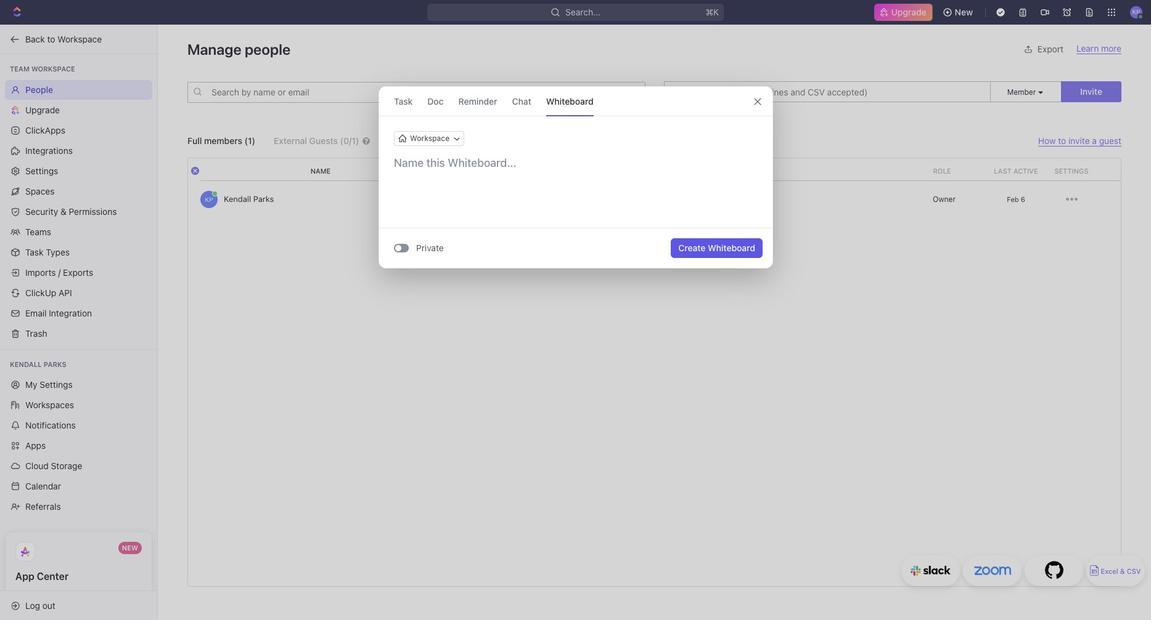 Task type: locate. For each thing, give the bounding box(es) containing it.
private
[[416, 243, 443, 253]]

whiteboard right create
[[708, 243, 755, 253]]

to right 'back'
[[47, 34, 55, 44]]

teams
[[25, 227, 51, 237]]

name
[[311, 167, 331, 175]]

feb 6
[[1007, 195, 1025, 204]]

task types
[[25, 247, 70, 257]]

upgrade link up clickapps link at the top of page
[[5, 100, 152, 120]]

6
[[1021, 195, 1025, 204]]

trash link
[[5, 324, 152, 344]]

whiteboard right chat
[[546, 96, 593, 106]]

back to workspace button
[[5, 29, 146, 49]]

chat
[[512, 96, 531, 106]]

integrations
[[25, 145, 73, 156]]

0 vertical spatial whiteboard
[[546, 96, 593, 106]]

0 horizontal spatial upgrade link
[[5, 100, 152, 120]]

0 vertical spatial task
[[394, 96, 412, 106]]

new button
[[938, 2, 980, 22]]

workspace down doc button
[[410, 134, 449, 143]]

workspace right 'back'
[[58, 34, 102, 44]]

workspace button
[[394, 131, 464, 146]]

imports
[[25, 267, 56, 278]]

permissions
[[69, 206, 117, 217]]

cloud storage link
[[5, 457, 152, 477]]

upgrade link
[[874, 4, 933, 21], [5, 100, 152, 120]]

task down teams
[[25, 247, 43, 257]]

1 vertical spatial settings
[[40, 380, 73, 390]]

whiteboard
[[546, 96, 593, 106], [708, 243, 755, 253]]

excel & csv link
[[1087, 556, 1145, 587]]

settings up workspaces
[[40, 380, 73, 390]]

0 horizontal spatial new
[[122, 545, 138, 553]]

to for invite
[[1058, 136, 1066, 146]]

0 vertical spatial workspace
[[58, 34, 102, 44]]

types
[[46, 247, 70, 257]]

email integration link
[[5, 304, 152, 323]]

workspace inside dropdown button
[[410, 134, 449, 143]]

doc
[[427, 96, 443, 106]]

security & permissions
[[25, 206, 117, 217]]

log out button
[[5, 597, 147, 616]]

0 horizontal spatial &
[[60, 206, 66, 217]]

0 horizontal spatial to
[[47, 34, 55, 44]]

guest
[[1099, 136, 1122, 146]]

to inside button
[[47, 34, 55, 44]]

dialog containing task
[[378, 86, 773, 269]]

integration
[[49, 308, 92, 319]]

1 vertical spatial to
[[1058, 136, 1066, 146]]

app center
[[15, 572, 69, 583]]

1 horizontal spatial upgrade
[[891, 7, 927, 17]]

email integration
[[25, 308, 92, 319]]

0 horizontal spatial whiteboard
[[546, 96, 593, 106]]

Search by name or email text field
[[187, 82, 645, 103]]

referrals
[[25, 502, 61, 512]]

1 horizontal spatial to
[[1058, 136, 1066, 146]]

create whiteboard button
[[671, 239, 762, 258]]

1 horizontal spatial &
[[1120, 568, 1125, 576]]

&
[[60, 206, 66, 217], [1120, 568, 1125, 576]]

1 vertical spatial &
[[1120, 568, 1125, 576]]

0 vertical spatial new
[[955, 7, 973, 17]]

upgrade up clickapps
[[25, 105, 60, 115]]

1 horizontal spatial workspace
[[410, 134, 449, 143]]

referrals link
[[5, 498, 152, 517]]

excel & csv
[[1101, 568, 1141, 576]]

1 vertical spatial whiteboard
[[708, 243, 755, 253]]

exports
[[63, 267, 93, 278]]

learn
[[1077, 43, 1099, 54]]

upgrade link left new button
[[874, 4, 933, 21]]

kendall parks
[[224, 194, 274, 204]]

to right how
[[1058, 136, 1066, 146]]

upgrade left new button
[[891, 7, 927, 17]]

1 horizontal spatial upgrade link
[[874, 4, 933, 21]]

0 vertical spatial &
[[60, 206, 66, 217]]

workspace
[[58, 34, 102, 44], [410, 134, 449, 143]]

task left doc
[[394, 96, 412, 106]]

task button
[[394, 87, 412, 116]]

1 horizontal spatial whiteboard
[[708, 243, 755, 253]]

task types link
[[5, 243, 152, 262]]

upgrade
[[891, 7, 927, 17], [25, 105, 60, 115]]

0 vertical spatial upgrade
[[891, 7, 927, 17]]

create whiteboard
[[678, 243, 755, 253]]

full members (1)
[[187, 136, 255, 146]]

chat button
[[512, 87, 531, 116]]

apps link
[[5, 437, 152, 456]]

clickup api
[[25, 288, 72, 298]]

1 vertical spatial upgrade
[[25, 105, 60, 115]]

to for workspace
[[47, 34, 55, 44]]

& inside 'link'
[[60, 206, 66, 217]]

0 horizontal spatial workspace
[[58, 34, 102, 44]]

invite button
[[1061, 81, 1122, 102]]

0 horizontal spatial task
[[25, 247, 43, 257]]

excel
[[1101, 568, 1118, 576]]

notifications link
[[5, 416, 152, 436]]

1 vertical spatial task
[[25, 247, 43, 257]]

0 vertical spatial upgrade link
[[874, 4, 933, 21]]

1 horizontal spatial task
[[394, 96, 412, 106]]

Name this Whiteboard... field
[[379, 156, 772, 171]]

& for csv
[[1120, 568, 1125, 576]]

settings up spaces
[[25, 166, 58, 176]]

& left csv
[[1120, 568, 1125, 576]]

calendar
[[25, 482, 61, 492]]

task for task
[[394, 96, 412, 106]]

1 horizontal spatial new
[[955, 7, 973, 17]]

manage people
[[187, 41, 291, 58]]

my settings link
[[5, 376, 152, 395]]

back
[[25, 34, 45, 44]]

members
[[204, 136, 242, 146]]

how to invite a guest link
[[1038, 136, 1122, 147]]

notifications
[[25, 421, 76, 431]]

security
[[25, 206, 58, 217]]

0 horizontal spatial upgrade
[[25, 105, 60, 115]]

dialog
[[378, 86, 773, 269]]

& right security
[[60, 206, 66, 217]]

1 vertical spatial workspace
[[410, 134, 449, 143]]

settings link
[[5, 161, 152, 181]]

0 vertical spatial to
[[47, 34, 55, 44]]



Task type: describe. For each thing, give the bounding box(es) containing it.
reminder button
[[458, 87, 497, 116]]

api
[[59, 288, 72, 298]]

create
[[678, 243, 705, 253]]

⌘k
[[706, 7, 719, 17]]

reminder
[[458, 96, 497, 106]]

storage
[[51, 461, 82, 472]]

imports / exports link
[[5, 263, 152, 283]]

people
[[245, 41, 291, 58]]

kendall
[[224, 194, 251, 204]]

my
[[25, 380, 37, 390]]

clickapps link
[[5, 121, 152, 140]]

clickapps
[[25, 125, 65, 135]]

whiteboard button
[[546, 87, 593, 116]]

parks
[[253, 194, 274, 204]]

0 vertical spatial settings
[[25, 166, 58, 176]]

task for task types
[[25, 247, 43, 257]]

trash
[[25, 328, 47, 339]]

app
[[15, 572, 34, 583]]

security & permissions link
[[5, 202, 152, 222]]

clickup
[[25, 288, 56, 298]]

full
[[187, 136, 202, 146]]

1 vertical spatial upgrade link
[[5, 100, 152, 120]]

1 vertical spatial new
[[122, 545, 138, 553]]

integrations link
[[5, 141, 152, 161]]

workspace button
[[394, 131, 464, 146]]

people
[[25, 84, 53, 95]]

cloud storage
[[25, 461, 82, 472]]

/
[[58, 267, 61, 278]]

clickup api link
[[5, 283, 152, 303]]

back to workspace
[[25, 34, 102, 44]]

full members (1) button
[[187, 136, 255, 146]]

invite
[[1080, 86, 1103, 97]]

email
[[25, 308, 47, 319]]

feb
[[1007, 195, 1019, 204]]

out
[[42, 601, 55, 611]]

workspaces link
[[5, 396, 152, 416]]

people link
[[5, 80, 152, 100]]

more
[[1101, 43, 1122, 54]]

apps
[[25, 441, 46, 451]]

my settings
[[25, 380, 73, 390]]

log out
[[25, 601, 55, 611]]

a
[[1092, 136, 1097, 146]]

learn more
[[1077, 43, 1122, 54]]

workspaces
[[25, 400, 74, 411]]

how to invite a guest
[[1038, 136, 1122, 146]]

manage
[[187, 41, 242, 58]]

doc button
[[427, 87, 443, 116]]

new inside button
[[955, 7, 973, 17]]

center
[[37, 572, 69, 583]]

cloud
[[25, 461, 49, 472]]

(1)
[[245, 136, 255, 146]]

search...
[[565, 7, 601, 17]]

how
[[1038, 136, 1056, 146]]

spaces
[[25, 186, 55, 196]]

spaces link
[[5, 182, 152, 201]]

imports / exports
[[25, 267, 93, 278]]

whiteboard inside button
[[708, 243, 755, 253]]

& for permissions
[[60, 206, 66, 217]]

csv
[[1127, 568, 1141, 576]]

invite
[[1069, 136, 1090, 146]]

kp
[[205, 196, 213, 203]]

Invite by email (multiple lines and CSV accepted) text field
[[664, 81, 991, 102]]

calendar link
[[5, 477, 152, 497]]

teams link
[[5, 222, 152, 242]]



Task type: vqa. For each thing, say whether or not it's contained in the screenshot.
Upgrade 'link' to the bottom
yes



